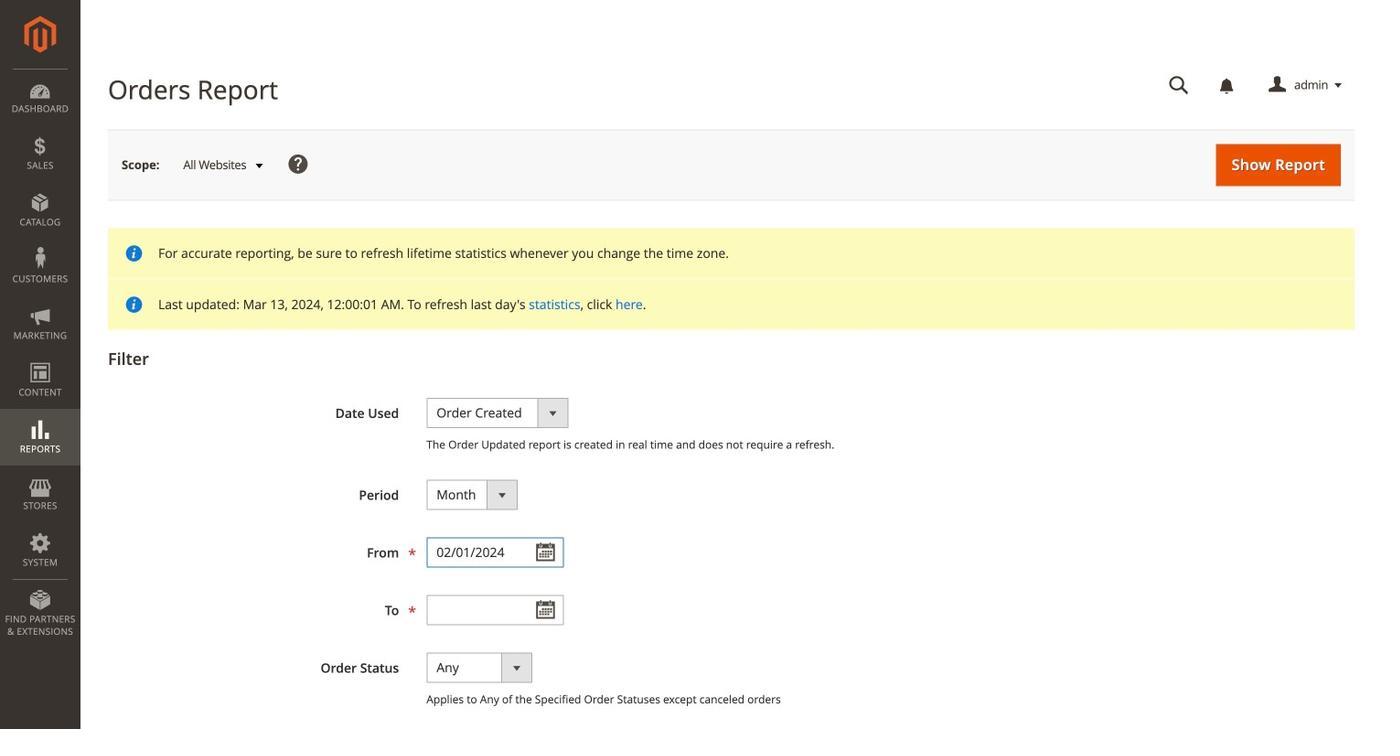 Task type: locate. For each thing, give the bounding box(es) containing it.
None text field
[[1157, 70, 1202, 102]]

menu bar
[[0, 69, 81, 647]]

magento admin panel image
[[24, 16, 56, 53]]

None text field
[[427, 537, 564, 568], [427, 595, 564, 625], [427, 537, 564, 568], [427, 595, 564, 625]]



